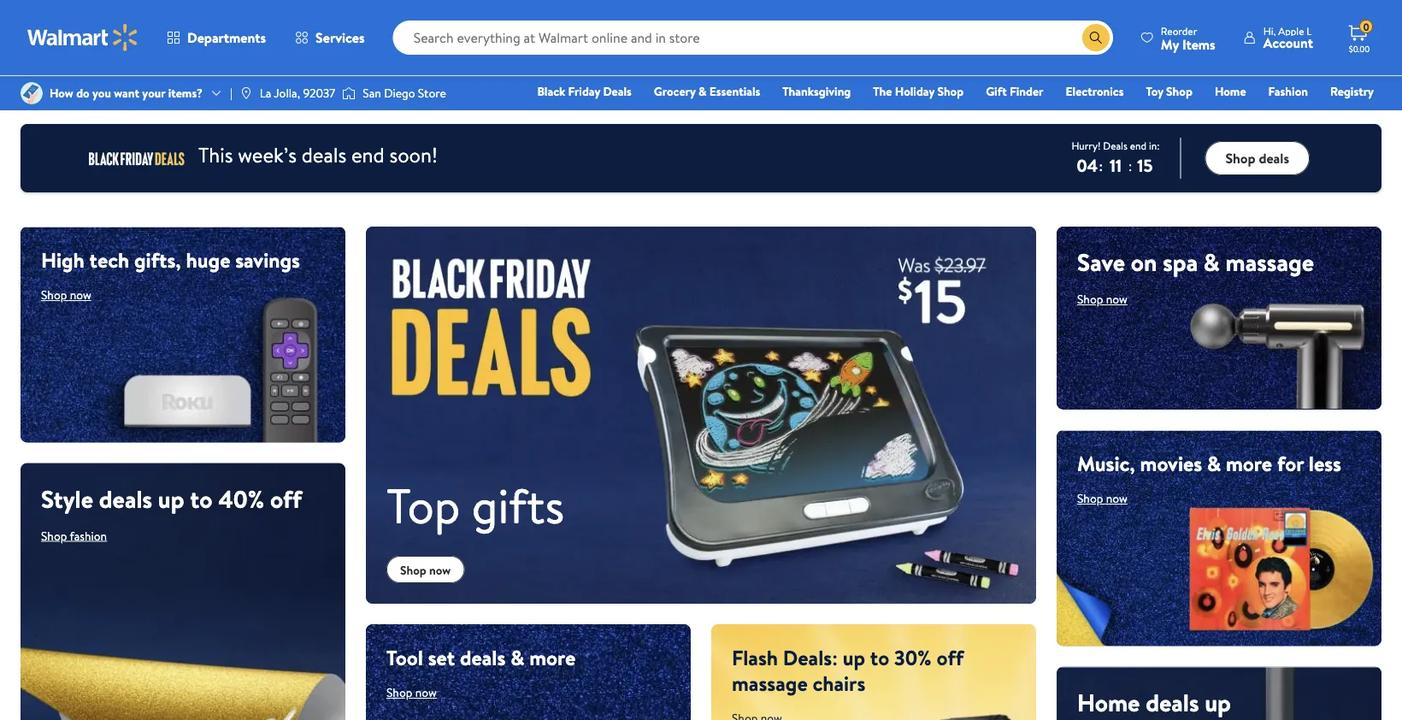 Task type: describe. For each thing, give the bounding box(es) containing it.
30% for home deals up to 30% off
[[1106, 715, 1150, 720]]

services
[[316, 28, 365, 47]]

gift
[[986, 83, 1007, 100]]

items?
[[168, 85, 203, 101]]

style deals up to 40% off
[[41, 482, 302, 516]]

one
[[1244, 107, 1269, 124]]

services button
[[281, 17, 379, 58]]

tech
[[89, 246, 129, 274]]

0 horizontal spatial end
[[352, 140, 385, 169]]

tool set deals & more
[[387, 643, 576, 672]]

shop for style deals up to 40% off
[[41, 528, 67, 544]]

this
[[198, 140, 233, 169]]

shop right the toy
[[1167, 83, 1193, 100]]

music, movies & more for less
[[1078, 449, 1342, 478]]

|
[[230, 85, 233, 101]]

shop now link for tool
[[387, 684, 437, 701]]

shop for tool set deals & more
[[387, 684, 413, 701]]

walmart+ link
[[1316, 106, 1382, 124]]

fashion link
[[1261, 82, 1316, 101]]

to for style deals up to 40% off
[[190, 482, 213, 516]]

shop fashion
[[41, 528, 107, 544]]

shop deals button
[[1206, 141, 1311, 175]]

music,
[[1078, 449, 1136, 478]]

essentials
[[710, 83, 761, 100]]

thanksgiving link
[[775, 82, 859, 101]]

one debit link
[[1236, 106, 1309, 124]]

home deals up to 30% off
[[1078, 686, 1232, 720]]

l
[[1307, 24, 1312, 38]]

shop now for high
[[41, 287, 91, 303]]

shop for top gifts
[[400, 561, 427, 578]]

40%
[[218, 482, 264, 516]]

san
[[363, 85, 381, 101]]

shop now link for high
[[41, 287, 91, 303]]

& right the set
[[511, 643, 525, 672]]

shop for save on spa & massage
[[1078, 291, 1104, 308]]

gifts,
[[134, 246, 181, 274]]

off for home deals up to 30% off
[[1155, 715, 1187, 720]]

grocery & essentials
[[654, 83, 761, 100]]

hi,
[[1264, 24, 1277, 38]]

top
[[387, 472, 461, 539]]

gifts
[[472, 472, 565, 539]]

do
[[76, 85, 90, 101]]

1 : from the left
[[1100, 156, 1104, 175]]

black friday deals
[[538, 83, 632, 100]]

up for home
[[1205, 686, 1232, 719]]

0
[[1364, 19, 1370, 34]]

top gifts
[[387, 472, 565, 539]]

registry
[[1331, 83, 1375, 100]]

flash deals: up to 30% off massage chairs
[[732, 643, 964, 698]]

toy shop
[[1147, 83, 1193, 100]]

finder
[[1010, 83, 1044, 100]]

up for style
[[158, 482, 184, 516]]

this week's deals end soon!
[[198, 140, 438, 169]]

savings
[[235, 246, 300, 274]]

grocery & essentials link
[[647, 82, 768, 101]]

on
[[1132, 246, 1158, 279]]

walmart image
[[27, 24, 139, 51]]

deals for shop deals
[[1260, 149, 1290, 167]]

shop now for top
[[400, 561, 451, 578]]

reorder
[[1162, 24, 1198, 38]]

the holiday shop link
[[866, 82, 972, 101]]

la jolla, 92037
[[260, 85, 336, 101]]

fashion
[[70, 528, 107, 544]]

shop now for tool
[[387, 684, 437, 701]]

movies
[[1141, 449, 1203, 478]]

black friday deals link
[[530, 82, 640, 101]]

shop fashion link
[[41, 528, 107, 544]]

now for tool
[[416, 684, 437, 701]]

 image for la
[[239, 86, 253, 100]]

shop now link for top
[[387, 556, 465, 583]]

friday
[[569, 83, 601, 100]]

want
[[114, 85, 139, 101]]

toy shop link
[[1139, 82, 1201, 101]]

massage inside 'flash deals: up to 30% off massage chairs'
[[732, 669, 808, 698]]

soon!
[[390, 140, 438, 169]]

you
[[92, 85, 111, 101]]

shop now for save
[[1078, 291, 1128, 308]]

& inside 'grocery & essentials' link
[[699, 83, 707, 100]]

2 : from the left
[[1129, 156, 1133, 175]]

walmart+
[[1324, 107, 1375, 124]]

04
[[1077, 154, 1099, 178]]

shop for high tech gifts, huge savings
[[41, 287, 67, 303]]

0 horizontal spatial deals
[[603, 83, 632, 100]]

set
[[428, 643, 455, 672]]

save
[[1078, 246, 1126, 279]]

shop right holiday
[[938, 83, 964, 100]]

my
[[1162, 35, 1180, 53]]

registry one debit
[[1244, 83, 1375, 124]]

departments button
[[152, 17, 281, 58]]

black
[[538, 83, 566, 100]]

less
[[1309, 449, 1342, 478]]

fashion
[[1269, 83, 1309, 100]]

reorder my items
[[1162, 24, 1216, 53]]



Task type: locate. For each thing, give the bounding box(es) containing it.
1 horizontal spatial end
[[1131, 138, 1147, 153]]

end
[[1131, 138, 1147, 153], [352, 140, 385, 169]]

home for home
[[1215, 83, 1247, 100]]

gift finder
[[986, 83, 1044, 100]]

& right "spa"
[[1204, 246, 1221, 279]]

30% for flash deals: up to 30% off massage chairs
[[895, 643, 932, 672]]

1 vertical spatial deals
[[1104, 138, 1128, 153]]

1 horizontal spatial 30%
[[1106, 715, 1150, 720]]

your
[[142, 85, 165, 101]]

0 horizontal spatial 30%
[[895, 643, 932, 672]]

grocery
[[654, 83, 696, 100]]

0 vertical spatial massage
[[1226, 246, 1315, 279]]

0 vertical spatial off
[[270, 482, 302, 516]]

0 horizontal spatial massage
[[732, 669, 808, 698]]

0 horizontal spatial to
[[190, 482, 213, 516]]

0 vertical spatial up
[[158, 482, 184, 516]]

deals for style deals up to 40% off
[[99, 482, 152, 516]]

2 vertical spatial up
[[1205, 686, 1232, 719]]

1 horizontal spatial deals
[[1104, 138, 1128, 153]]

up inside 'home deals up to 30% off'
[[1205, 686, 1232, 719]]

 image left how
[[21, 82, 43, 104]]

the
[[874, 83, 893, 100]]

1 horizontal spatial more
[[1227, 449, 1273, 478]]

1 horizontal spatial up
[[843, 643, 866, 672]]

diego
[[384, 85, 415, 101]]

hi, apple l account
[[1264, 24, 1314, 52]]

:
[[1100, 156, 1104, 175], [1129, 156, 1133, 175]]

1 horizontal spatial to
[[871, 643, 890, 672]]

shop now for music,
[[1078, 490, 1128, 507]]

deals up the "11"
[[1104, 138, 1128, 153]]

up
[[158, 482, 184, 516], [843, 643, 866, 672], [1205, 686, 1232, 719]]

now for top
[[430, 561, 451, 578]]

now down the set
[[416, 684, 437, 701]]

deals right friday
[[603, 83, 632, 100]]

end left in:
[[1131, 138, 1147, 153]]

shop down save
[[1078, 291, 1104, 308]]

to inside 'home deals up to 30% off'
[[1078, 715, 1100, 720]]

electronics link
[[1059, 82, 1132, 101]]

more
[[1227, 449, 1273, 478], [530, 643, 576, 672]]

shop down tool
[[387, 684, 413, 701]]

1 vertical spatial to
[[871, 643, 890, 672]]

off for style deals up to 40% off
[[270, 482, 302, 516]]

home inside 'home deals up to 30% off'
[[1078, 686, 1141, 719]]

15
[[1138, 154, 1153, 178]]

11
[[1110, 154, 1122, 178]]

shop for music, movies & more for less
[[1078, 490, 1104, 507]]

shop now link down high
[[41, 287, 91, 303]]

store
[[418, 85, 446, 101]]

now down music,
[[1107, 490, 1128, 507]]

to for home deals up to 30% off
[[1078, 715, 1100, 720]]

1 vertical spatial massage
[[732, 669, 808, 698]]

& right grocery
[[699, 83, 707, 100]]

2 horizontal spatial to
[[1078, 715, 1100, 720]]

chairs
[[813, 669, 866, 698]]

debit
[[1272, 107, 1301, 124]]

$0.00
[[1350, 43, 1371, 54]]

shop down "top"
[[400, 561, 427, 578]]

spa
[[1164, 246, 1199, 279]]

2 horizontal spatial up
[[1205, 686, 1232, 719]]

 image for how
[[21, 82, 43, 104]]

30% inside 'flash deals: up to 30% off massage chairs'
[[895, 643, 932, 672]]

account
[[1264, 33, 1314, 52]]

high
[[41, 246, 85, 274]]

for
[[1278, 449, 1305, 478]]

1 horizontal spatial off
[[937, 643, 964, 672]]

shop now link down tool
[[387, 684, 437, 701]]

la
[[260, 85, 271, 101]]

items
[[1183, 35, 1216, 53]]

save on spa & massage
[[1078, 246, 1315, 279]]

shop down music,
[[1078, 490, 1104, 507]]

shop now down tool
[[387, 684, 437, 701]]

now down "top"
[[430, 561, 451, 578]]

0 horizontal spatial up
[[158, 482, 184, 516]]

0 vertical spatial deals
[[603, 83, 632, 100]]

home
[[1215, 83, 1247, 100], [1078, 686, 1141, 719]]

2 vertical spatial off
[[1155, 715, 1187, 720]]

0 vertical spatial more
[[1227, 449, 1273, 478]]

 image right |
[[239, 86, 253, 100]]

off for flash deals: up to 30% off massage chairs
[[937, 643, 964, 672]]

toy
[[1147, 83, 1164, 100]]

shop now
[[41, 287, 91, 303], [1078, 291, 1128, 308], [1078, 490, 1128, 507], [400, 561, 451, 578], [387, 684, 437, 701]]

0 horizontal spatial home
[[1078, 686, 1141, 719]]

tool
[[387, 643, 423, 672]]

30%
[[895, 643, 932, 672], [1106, 715, 1150, 720]]

Walmart Site-Wide search field
[[393, 21, 1114, 55]]

now for save
[[1107, 291, 1128, 308]]

0 horizontal spatial  image
[[21, 82, 43, 104]]

up inside 'flash deals: up to 30% off massage chairs'
[[843, 643, 866, 672]]

shop now down "top"
[[400, 561, 451, 578]]

high tech gifts, huge savings
[[41, 246, 300, 274]]

now down save
[[1107, 291, 1128, 308]]

off inside 'home deals up to 30% off'
[[1155, 715, 1187, 720]]

1 vertical spatial 30%
[[1106, 715, 1150, 720]]

to inside 'flash deals: up to 30% off massage chairs'
[[871, 643, 890, 672]]

shop now link for music,
[[1078, 490, 1128, 507]]

1 horizontal spatial :
[[1129, 156, 1133, 175]]

1 vertical spatial home
[[1078, 686, 1141, 719]]

deals inside button
[[1260, 149, 1290, 167]]

apple
[[1279, 24, 1305, 38]]

shop deals
[[1226, 149, 1290, 167]]

search icon image
[[1090, 31, 1103, 44]]

the holiday shop
[[874, 83, 964, 100]]

 image
[[342, 85, 356, 102]]

registry link
[[1323, 82, 1382, 101]]

 image
[[21, 82, 43, 104], [239, 86, 253, 100]]

to for flash deals: up to 30% off massage chairs
[[871, 643, 890, 672]]

deals:
[[783, 643, 838, 672]]

holiday
[[895, 83, 935, 100]]

shop down one
[[1226, 149, 1256, 167]]

home inside home 'link'
[[1215, 83, 1247, 100]]

30% inside 'home deals up to 30% off'
[[1106, 715, 1150, 720]]

hurry! deals end in: 04 : 11 : 15
[[1072, 138, 1160, 178]]

home link
[[1208, 82, 1255, 101]]

departments
[[187, 28, 266, 47]]

deals for home deals up to 30% off
[[1146, 686, 1200, 719]]

2 vertical spatial to
[[1078, 715, 1100, 720]]

how
[[50, 85, 73, 101]]

gift finder link
[[979, 82, 1052, 101]]

1 horizontal spatial home
[[1215, 83, 1247, 100]]

deals
[[302, 140, 347, 169], [1260, 149, 1290, 167], [99, 482, 152, 516], [460, 643, 506, 672], [1146, 686, 1200, 719]]

shop down high
[[41, 287, 67, 303]]

0 horizontal spatial more
[[530, 643, 576, 672]]

shop now link down "top"
[[387, 556, 465, 583]]

thanksgiving
[[783, 83, 851, 100]]

deals
[[603, 83, 632, 100], [1104, 138, 1128, 153]]

off inside 'flash deals: up to 30% off massage chairs'
[[937, 643, 964, 672]]

&
[[699, 83, 707, 100], [1204, 246, 1221, 279], [1208, 449, 1222, 478], [511, 643, 525, 672]]

shop left fashion
[[41, 528, 67, 544]]

shop now link down save
[[1078, 291, 1128, 308]]

: left 15
[[1129, 156, 1133, 175]]

shop now down music,
[[1078, 490, 1128, 507]]

now for high
[[70, 287, 91, 303]]

to
[[190, 482, 213, 516], [871, 643, 890, 672], [1078, 715, 1100, 720]]

1 horizontal spatial  image
[[239, 86, 253, 100]]

: right '04'
[[1100, 156, 1104, 175]]

Search search field
[[393, 21, 1114, 55]]

how do you want your items?
[[50, 85, 203, 101]]

shop inside button
[[1226, 149, 1256, 167]]

now down high
[[70, 287, 91, 303]]

end left soon!
[[352, 140, 385, 169]]

style
[[41, 482, 93, 516]]

in:
[[1150, 138, 1160, 153]]

shop now down high
[[41, 287, 91, 303]]

1 vertical spatial off
[[937, 643, 964, 672]]

up for flash
[[843, 643, 866, 672]]

huge
[[186, 246, 230, 274]]

1 vertical spatial up
[[843, 643, 866, 672]]

massage
[[1226, 246, 1315, 279], [732, 669, 808, 698]]

0 vertical spatial 30%
[[895, 643, 932, 672]]

jolla,
[[274, 85, 300, 101]]

1 vertical spatial more
[[530, 643, 576, 672]]

& right movies
[[1208, 449, 1222, 478]]

shop now link down music,
[[1078, 490, 1128, 507]]

flash
[[732, 643, 779, 672]]

shop now down save
[[1078, 291, 1128, 308]]

now for music,
[[1107, 490, 1128, 507]]

0 vertical spatial to
[[190, 482, 213, 516]]

san diego store
[[363, 85, 446, 101]]

0 vertical spatial home
[[1215, 83, 1247, 100]]

shop now link for save
[[1078, 291, 1128, 308]]

electronics
[[1066, 83, 1124, 100]]

home for home deals up to 30% off
[[1078, 686, 1141, 719]]

0 horizontal spatial :
[[1100, 156, 1104, 175]]

0 horizontal spatial off
[[270, 482, 302, 516]]

92037
[[303, 85, 336, 101]]

1 horizontal spatial massage
[[1226, 246, 1315, 279]]

deals inside 'home deals up to 30% off'
[[1146, 686, 1200, 719]]

hurry!
[[1072, 138, 1101, 153]]

end inside hurry! deals end in: 04 : 11 : 15
[[1131, 138, 1147, 153]]

week's
[[238, 140, 297, 169]]

walmart plus logo image
[[89, 143, 185, 174]]

2 horizontal spatial off
[[1155, 715, 1187, 720]]

deals inside hurry! deals end in: 04 : 11 : 15
[[1104, 138, 1128, 153]]



Task type: vqa. For each thing, say whether or not it's contained in the screenshot.
High
yes



